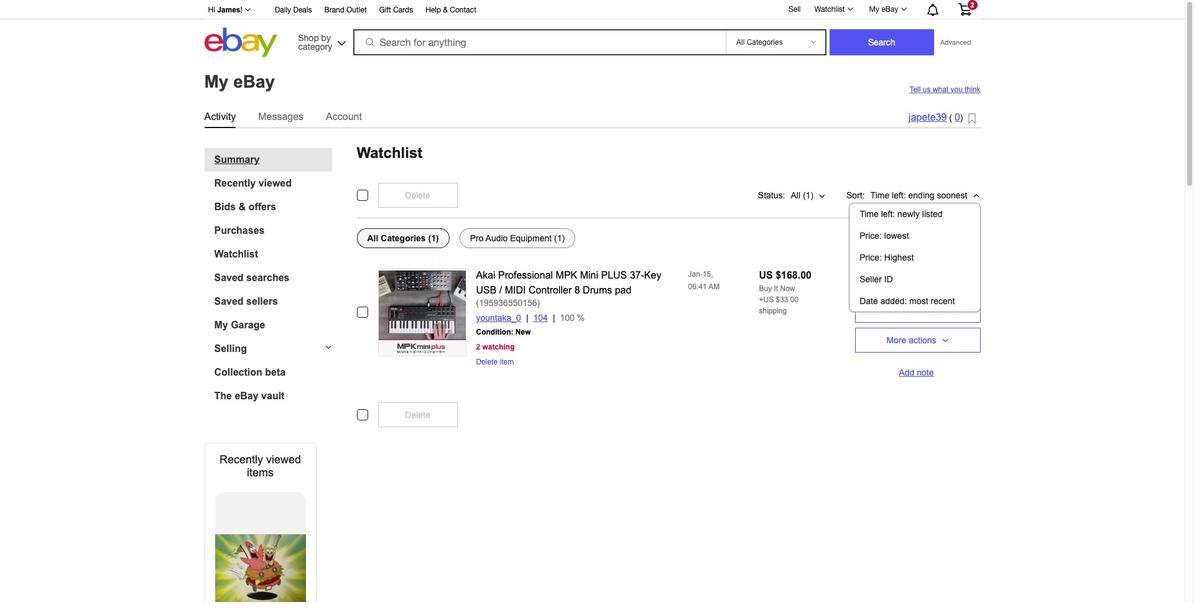 Task type: locate. For each thing, give the bounding box(es) containing it.
price: for price: lowest
[[860, 230, 882, 240]]

left: up time left: newly listed
[[892, 190, 906, 200]]

0 vertical spatial viewed
[[259, 178, 292, 188]]

0 horizontal spatial now
[[780, 284, 795, 293]]

brand
[[324, 6, 345, 14]]

more actions button
[[855, 327, 981, 352]]

& right bids
[[239, 201, 246, 212]]

it up $33.00
[[774, 284, 778, 293]]

most
[[910, 296, 929, 306]]

1 vertical spatial delete
[[476, 357, 498, 366]]

view
[[871, 304, 890, 314]]

& for offers
[[239, 201, 246, 212]]

1 vertical spatial viewed
[[266, 453, 301, 466]]

& inside my ebay main content
[[239, 201, 246, 212]]

None submit
[[830, 29, 934, 55]]

1 horizontal spatial buy
[[895, 274, 912, 284]]

) up 104
[[537, 298, 540, 308]]

1 vertical spatial watchlist link
[[214, 248, 332, 260]]

0 vertical spatial my ebay
[[869, 5, 899, 14]]

0 horizontal spatial buy
[[759, 284, 772, 293]]

$168.00
[[776, 270, 812, 280]]

saved sellers link
[[214, 296, 332, 307]]

my ebay main content
[[5, 60, 1180, 602]]

1 horizontal spatial now
[[922, 274, 940, 284]]

collection beta link
[[214, 367, 332, 378]]

1 horizontal spatial it
[[914, 274, 919, 284]]

2 vertical spatial delete
[[405, 410, 430, 420]]

time
[[871, 190, 890, 200], [860, 209, 879, 219]]

0 vertical spatial watchlist link
[[808, 2, 859, 17]]

1 horizontal spatial (
[[949, 113, 952, 123]]

items
[[944, 304, 965, 314], [247, 466, 274, 479]]

0 vertical spatial items
[[944, 304, 965, 314]]

daily deals link
[[275, 4, 312, 17]]

0 horizontal spatial &
[[239, 201, 246, 212]]

my ebay inside account navigation
[[869, 5, 899, 14]]

0 vertical spatial saved
[[214, 272, 244, 283]]

0 horizontal spatial )
[[537, 298, 540, 308]]

time inside dropdown button
[[871, 190, 890, 200]]

1 horizontal spatial watchlist link
[[808, 2, 859, 17]]

0 vertical spatial delete
[[405, 190, 430, 200]]

japete39
[[909, 112, 947, 123]]

2 price: from the top
[[860, 252, 882, 262]]

my ebay
[[869, 5, 899, 14], [204, 72, 275, 91]]

& right help
[[443, 6, 448, 14]]

2
[[971, 1, 974, 9], [476, 342, 480, 351]]

sort:
[[847, 190, 865, 200]]

purchases
[[214, 225, 265, 235]]

15,
[[703, 270, 713, 278]]

viewed for recently viewed items
[[266, 453, 301, 466]]

watchlist down purchases
[[214, 248, 258, 259]]

1 vertical spatial 2
[[476, 342, 480, 351]]

the ebay vault
[[214, 390, 285, 401]]

account link
[[326, 109, 362, 125]]

delete inside "condition: new 2 watching delete item"
[[476, 357, 498, 366]]

left: inside menu
[[881, 209, 895, 219]]

now up $33.00
[[780, 284, 795, 293]]

price: for price: highest
[[860, 252, 882, 262]]

2 up advanced link
[[971, 1, 974, 9]]

saved
[[214, 272, 244, 283], [214, 296, 244, 306]]

menu
[[850, 203, 980, 311]]

controller
[[529, 285, 572, 295]]

!
[[240, 6, 243, 14]]

1 vertical spatial delete button
[[378, 402, 458, 427]]

watchlist inside account navigation
[[815, 5, 845, 14]]

buy it now
[[895, 274, 940, 284]]

0 vertical spatial delete button
[[378, 183, 458, 207]]

activity link
[[204, 109, 236, 125]]

0 horizontal spatial items
[[247, 466, 274, 479]]

shop by category banner
[[201, 0, 981, 60]]

add note button
[[855, 357, 981, 382]]

menu containing time left: newly listed
[[850, 203, 980, 311]]

lowest
[[884, 230, 909, 240]]

saved searches link
[[214, 272, 332, 283]]

0 vertical spatial time
[[871, 190, 890, 200]]

Search for anything text field
[[355, 30, 723, 54]]

akai
[[476, 270, 496, 280]]

1 vertical spatial my ebay
[[204, 72, 275, 91]]

2 vertical spatial my
[[214, 319, 228, 330]]

ebay inside account navigation
[[882, 5, 899, 14]]

messages link
[[258, 109, 304, 125]]

+us
[[759, 295, 774, 304]]

left: inside time left: ending soonest dropdown button
[[892, 190, 906, 200]]

recently viewed items
[[220, 453, 301, 479]]

0 vertical spatial left:
[[892, 190, 906, 200]]

1 vertical spatial price:
[[860, 252, 882, 262]]

2 vertical spatial watchlist
[[214, 248, 258, 259]]

my ebay inside main content
[[204, 72, 275, 91]]

1 horizontal spatial &
[[443, 6, 448, 14]]

0 horizontal spatial watchlist link
[[214, 248, 332, 260]]

brand outlet link
[[324, 4, 367, 17]]

1 horizontal spatial )
[[960, 113, 963, 123]]

daily deals
[[275, 6, 312, 14]]

id
[[884, 274, 893, 284]]

1 horizontal spatial 2
[[971, 1, 974, 9]]

seller's
[[892, 304, 919, 314]]

& for contact
[[443, 6, 448, 14]]

0 vertical spatial &
[[443, 6, 448, 14]]

watchlist right sell
[[815, 5, 845, 14]]

yountaka_0 link
[[476, 313, 533, 323]]

left: for ending
[[892, 190, 906, 200]]

us
[[759, 270, 773, 280]]

)
[[960, 113, 963, 123], [537, 298, 540, 308]]

0 vertical spatial price:
[[860, 230, 882, 240]]

1 saved from the top
[[214, 272, 244, 283]]

0 vertical spatial recently
[[214, 178, 256, 188]]

( left 0 link
[[949, 113, 952, 123]]

0 horizontal spatial my ebay
[[204, 72, 275, 91]]

recently inside recently viewed link
[[214, 178, 256, 188]]

time inside menu
[[860, 209, 879, 219]]

0 vertical spatial )
[[960, 113, 963, 123]]

drums
[[583, 285, 612, 295]]

price: up seller
[[860, 252, 882, 262]]

8
[[575, 285, 580, 295]]

0 horizontal spatial watchlist
[[214, 248, 258, 259]]

&
[[443, 6, 448, 14], [239, 201, 246, 212]]

selling
[[214, 343, 247, 354]]

buy right id
[[895, 274, 912, 284]]

account
[[326, 111, 362, 122]]

newly
[[898, 209, 920, 219]]

1 vertical spatial left:
[[881, 209, 895, 219]]

delete
[[405, 190, 430, 200], [476, 357, 498, 366], [405, 410, 430, 420]]

buy
[[895, 274, 912, 284], [759, 284, 772, 293]]

1 vertical spatial items
[[247, 466, 274, 479]]

(
[[949, 113, 952, 123], [476, 298, 479, 308]]

watchlist link right sell
[[808, 2, 859, 17]]

1 vertical spatial (
[[476, 298, 479, 308]]

other
[[921, 304, 941, 314]]

it up the most in the right of the page
[[914, 274, 919, 284]]

0
[[955, 112, 960, 123]]

recently inside recently viewed items
[[220, 453, 263, 466]]

time for time left: ending soonest
[[871, 190, 890, 200]]

saved up my garage
[[214, 296, 244, 306]]

2 horizontal spatial watchlist
[[815, 5, 845, 14]]

tell us what you think
[[910, 85, 981, 94]]

1 vertical spatial watchlist
[[357, 144, 423, 161]]

104
[[533, 313, 548, 323]]

1 vertical spatial saved
[[214, 296, 244, 306]]

0 vertical spatial watchlist
[[815, 5, 845, 14]]

japete39 ( 0 )
[[909, 112, 963, 123]]

akai professional mpk mini plus 37-key usb / midi controller 8 drums pad image
[[379, 270, 466, 354]]

price: lowest
[[860, 230, 909, 240]]

2 vertical spatial ebay
[[235, 390, 259, 401]]

( down usb
[[476, 298, 479, 308]]

195936550156
[[479, 298, 537, 308]]

viewed inside recently viewed items
[[266, 453, 301, 466]]

ebay
[[882, 5, 899, 14], [233, 72, 275, 91], [235, 390, 259, 401]]

( inside akai professional mpk mini plus 37-key usb / midi controller 8 drums pad ( 195936550156 )
[[476, 298, 479, 308]]

) left make this page your my ebay homepage image
[[960, 113, 963, 123]]

0 vertical spatial ebay
[[882, 5, 899, 14]]

now inside 'us $168.00 buy it now +us $33.00 shipping'
[[780, 284, 795, 293]]

left: left newly
[[881, 209, 895, 219]]

help & contact
[[426, 6, 476, 14]]

2 left "watching"
[[476, 342, 480, 351]]

help & contact link
[[426, 4, 476, 17]]

watchlist down account link
[[357, 144, 423, 161]]

0 vertical spatial (
[[949, 113, 952, 123]]

1 vertical spatial time
[[860, 209, 879, 219]]

recently
[[214, 178, 256, 188], [220, 453, 263, 466]]

listed
[[922, 209, 943, 219]]

1 vertical spatial &
[[239, 201, 246, 212]]

my for my garage link
[[214, 319, 228, 330]]

& inside account navigation
[[443, 6, 448, 14]]

price: left lowest
[[860, 230, 882, 240]]

all (1) button
[[790, 183, 827, 207]]

1 vertical spatial recently
[[220, 453, 263, 466]]

time down the sort:
[[860, 209, 879, 219]]

now up "recent"
[[922, 274, 940, 284]]

0 horizontal spatial it
[[774, 284, 778, 293]]

viewed
[[259, 178, 292, 188], [266, 453, 301, 466]]

1 horizontal spatial my ebay
[[869, 5, 899, 14]]

watchlist
[[815, 5, 845, 14], [357, 144, 423, 161], [214, 248, 258, 259]]

time right the sort:
[[871, 190, 890, 200]]

my ebay link
[[862, 2, 912, 17]]

0 vertical spatial 2
[[971, 1, 974, 9]]

watchlist link up saved searches link
[[214, 248, 332, 260]]

1 vertical spatial )
[[537, 298, 540, 308]]

1 horizontal spatial items
[[944, 304, 965, 314]]

) inside akai professional mpk mini plus 37-key usb / midi controller 8 drums pad ( 195936550156 )
[[537, 298, 540, 308]]

0 horizontal spatial (
[[476, 298, 479, 308]]

2 saved from the top
[[214, 296, 244, 306]]

status:
[[758, 190, 785, 200]]

delete for 1st delete button from the bottom
[[405, 410, 430, 420]]

add
[[899, 368, 915, 378]]

1 price: from the top
[[860, 230, 882, 240]]

recent
[[931, 296, 955, 306]]

0 horizontal spatial 2
[[476, 342, 480, 351]]

( inside 'japete39 ( 0 )'
[[949, 113, 952, 123]]

my inside account navigation
[[869, 5, 880, 14]]

items inside recently viewed items
[[247, 466, 274, 479]]

mini
[[580, 270, 598, 280]]

saved up saved sellers
[[214, 272, 244, 283]]

buy up the +us
[[759, 284, 772, 293]]

0 vertical spatial my
[[869, 5, 880, 14]]

viewed for recently viewed
[[259, 178, 292, 188]]

saved sellers
[[214, 296, 278, 306]]

delete button
[[378, 183, 458, 207], [378, 402, 458, 427]]



Task type: vqa. For each thing, say whether or not it's contained in the screenshot.
hi james !
yes



Task type: describe. For each thing, give the bounding box(es) containing it.
condition: new 2 watching delete item
[[476, 327, 531, 366]]

advanced link
[[934, 30, 978, 55]]

left: for newly
[[881, 209, 895, 219]]

items inside view seller's other items link
[[944, 304, 965, 314]]

mpk
[[556, 270, 577, 280]]

menu inside my ebay main content
[[850, 203, 980, 311]]

ebay for the ebay vault link at bottom left
[[235, 390, 259, 401]]

us
[[923, 85, 931, 94]]

by
[[321, 33, 331, 43]]

100
[[560, 313, 575, 323]]

2 inside "condition: new 2 watching delete item"
[[476, 342, 480, 351]]

view seller's other items link
[[855, 298, 981, 323]]

searches
[[246, 272, 290, 283]]

none submit inside shop by category banner
[[830, 29, 934, 55]]

1 horizontal spatial watchlist
[[357, 144, 423, 161]]

condition:
[[476, 327, 513, 336]]

messages
[[258, 111, 304, 122]]

bids & offers
[[214, 201, 276, 212]]

outlet
[[347, 6, 367, 14]]

2 delete button from the top
[[378, 402, 458, 427]]

midi
[[505, 285, 526, 295]]

akai professional mpk mini plus 37-key usb / midi controller 8 drums pad ( 195936550156 )
[[476, 270, 661, 308]]

recently for recently viewed
[[214, 178, 256, 188]]

time left: ending soonest button
[[870, 183, 981, 207]]

100 %
[[560, 313, 585, 323]]

jan-15, 06:41 am
[[688, 270, 720, 291]]

0 link
[[955, 112, 960, 123]]

buy inside 'us $168.00 buy it now +us $33.00 shipping'
[[759, 284, 772, 293]]

ebay for the my ebay link
[[882, 5, 899, 14]]

/
[[499, 285, 502, 295]]

akai professional mpk mini plus 37-key usb / midi controller 8 drums pad link
[[476, 270, 661, 295]]

professional
[[498, 270, 553, 280]]

saved for saved sellers
[[214, 296, 244, 306]]

delete item button
[[476, 357, 514, 366]]

1 delete button from the top
[[378, 183, 458, 207]]

buy it now link
[[855, 268, 981, 293]]

shipping
[[759, 306, 787, 315]]

the ebay vault link
[[214, 390, 332, 402]]

bids
[[214, 201, 236, 212]]

actions
[[909, 335, 937, 345]]

tell us what you think link
[[910, 85, 981, 94]]

advanced
[[940, 39, 971, 46]]

time left: newly listed
[[860, 209, 943, 219]]

recently viewed
[[214, 178, 292, 188]]

sellers
[[246, 296, 278, 306]]

summary link
[[214, 154, 332, 165]]

) inside 'japete39 ( 0 )'
[[960, 113, 963, 123]]

contact
[[450, 6, 476, 14]]

usb
[[476, 285, 497, 295]]

soonest
[[937, 190, 968, 200]]

saved searches
[[214, 272, 290, 283]]

delete for 1st delete button
[[405, 190, 430, 200]]

sell
[[789, 5, 801, 13]]

recently for recently viewed items
[[220, 453, 263, 466]]

my garage link
[[214, 319, 332, 331]]

yountaka_0
[[476, 313, 521, 323]]

time for time left: newly listed
[[860, 209, 879, 219]]

shop by category
[[298, 33, 332, 51]]

seller id
[[860, 274, 893, 284]]

my for the my ebay link
[[869, 5, 880, 14]]

view seller's other items
[[871, 304, 965, 314]]

new
[[516, 327, 531, 336]]

06:41
[[688, 282, 707, 291]]

pad
[[615, 285, 632, 295]]

plus
[[601, 270, 627, 280]]

highest
[[884, 252, 914, 262]]

gift cards
[[379, 6, 413, 14]]

add note
[[899, 368, 934, 378]]

deals
[[293, 6, 312, 14]]

saved for saved searches
[[214, 272, 244, 283]]

think
[[965, 85, 981, 94]]

garage
[[231, 319, 265, 330]]

sell link
[[783, 5, 806, 13]]

37-
[[630, 270, 644, 280]]

james
[[217, 6, 240, 14]]

bids & offers link
[[214, 201, 332, 212]]

2 inside 2 link
[[971, 1, 974, 9]]

item
[[500, 357, 514, 366]]

more actions
[[887, 335, 937, 345]]

shop by category button
[[293, 28, 349, 54]]

gift cards link
[[379, 4, 413, 17]]

collection
[[214, 367, 262, 377]]

more
[[887, 335, 906, 345]]

note
[[917, 368, 934, 378]]

1 vertical spatial ebay
[[233, 72, 275, 91]]

%
[[577, 313, 585, 323]]

shop
[[298, 33, 319, 43]]

1 vertical spatial my
[[204, 72, 229, 91]]

offers
[[249, 201, 276, 212]]

it inside 'buy it now' link
[[914, 274, 919, 284]]

all
[[791, 190, 801, 200]]

selling button
[[204, 343, 332, 354]]

make this page your my ebay homepage image
[[968, 113, 976, 125]]

it inside 'us $168.00 buy it now +us $33.00 shipping'
[[774, 284, 778, 293]]

the
[[214, 390, 232, 401]]

us $168.00 buy it now +us $33.00 shipping
[[759, 270, 812, 315]]

beta
[[265, 367, 286, 377]]

vault
[[261, 390, 285, 401]]

recently viewed link
[[214, 178, 332, 189]]

account navigation
[[201, 0, 981, 19]]



